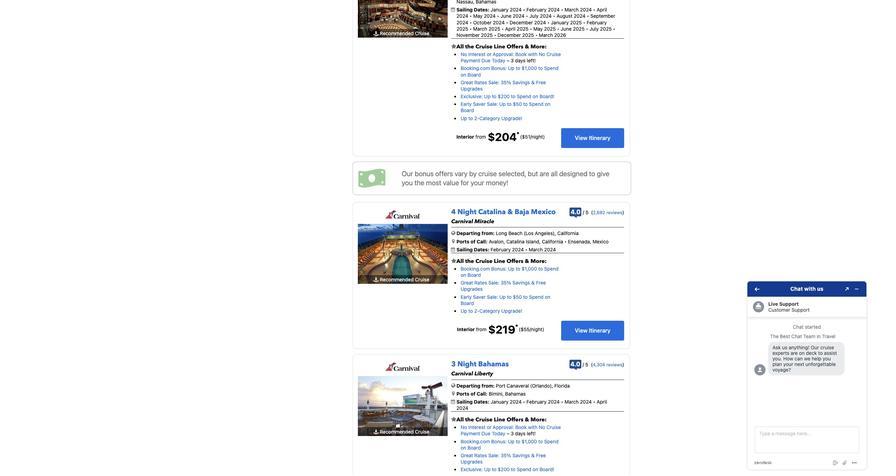 Task type: locate. For each thing, give the bounding box(es) containing it.
1 vertical spatial ports of call:
[[457, 391, 488, 397]]

5 inside 4.0 / 5 ( 2,682 reviews )
[[586, 209, 589, 215]]

2 more: from the top
[[531, 257, 547, 265]]

2 carnival from the top
[[452, 370, 473, 378]]

1 horizontal spatial july
[[590, 26, 599, 32]]

1 vertical spatial left!
[[527, 431, 536, 437]]

35%
[[501, 79, 512, 85], [501, 280, 512, 286], [501, 453, 512, 458]]

35% inside booking.com bonus: up to $1,000 to spend on board great rates sale: 35% savings & free upgrades early saver sale: up to $50 to spend on board up to 2-category upgrade!
[[501, 280, 512, 286]]

35% inside the booking.com bonus: up to $1,000 to spend on board great rates sale: 35% savings & free upgrades exclusive: up to $200 to spend on board! early saver sale: up to $50 to spend on board up to 2-category upgrade!
[[501, 79, 512, 85]]

1 vertical spatial catalina
[[507, 239, 525, 244]]

upgrades for 4 night catalina & baja mexico
[[461, 286, 483, 292]]

upgrade! up asterisk icon
[[502, 115, 523, 121]]

june up 2026
[[561, 26, 572, 32]]

call:
[[477, 239, 488, 244], [477, 391, 488, 397]]

december
[[510, 19, 533, 25], [498, 32, 521, 38]]

1 no interest or approval: book with no cruise payment due today from the top
[[461, 51, 561, 63]]

days up booking.com bonus: up to $1,000 to spend on board great rates sale: 35% savings & free upgrades exclusive: up to $200 to spend on board!
[[515, 431, 526, 437]]

1 vertical spatial 3
[[452, 360, 456, 369]]

$50 up asterisk icon
[[513, 101, 522, 107]]

bonus: inside booking.com bonus: up to $1,000 to spend on board great rates sale: 35% savings & free upgrades early saver sale: up to $50 to spend on board up to 2-category upgrade!
[[492, 266, 507, 272]]

( inside 4.0 / 5 ( 2,682 reviews )
[[592, 209, 593, 215]]

dates: for 4 night catalina & baja mexico
[[474, 247, 490, 253]]

february 2024 • march 2024
[[491, 247, 556, 253]]

3 more: from the top
[[531, 416, 547, 424]]

line
[[494, 43, 506, 51], [494, 257, 506, 265], [494, 416, 506, 424]]

1 vertical spatial july
[[590, 26, 599, 32]]

2 no interest or approval: book with no cruise payment due today link from the top
[[461, 424, 561, 437]]

1 bonus: from the top
[[492, 65, 507, 71]]

0 vertical spatial left!
[[527, 58, 536, 63]]

early saver sale: up to $50 to spend on board link
[[461, 101, 551, 113], [461, 294, 551, 306]]

0 vertical spatial of
[[471, 239, 476, 244]]

0 vertical spatial anchor image
[[374, 31, 379, 36]]

1 saver from the top
[[473, 101, 486, 107]]

0 horizontal spatial may
[[474, 13, 483, 19]]

board for booking.com bonus: up to $1,000 to spend on board great rates sale: 35% savings & free upgrades exclusive: up to $200 to spend on board!
[[468, 445, 481, 451]]

$200 inside the booking.com bonus: up to $1,000 to spend on board great rates sale: 35% savings & free upgrades exclusive: up to $200 to spend on board! early saver sale: up to $50 to spend on board up to 2-category upgrade!
[[498, 93, 510, 99]]

left! down march 2025 • april 2025 • may 2025 • june 2025 • july 2025 • november 2025 • december 2025 • march 2026
[[527, 58, 536, 63]]

bonus
[[415, 170, 434, 178]]

port
[[496, 383, 506, 389]]

2 vertical spatial upgrades
[[461, 459, 483, 465]]

june up october 2024 • december 2024 • january 2025 •
[[501, 13, 512, 19]]

3 great rates sale: 35% savings & free upgrades link from the top
[[461, 453, 546, 465]]

2024
[[510, 7, 522, 13], [548, 7, 560, 13], [580, 7, 592, 13], [457, 13, 469, 19], [484, 13, 496, 19], [513, 13, 525, 19], [540, 13, 552, 19], [574, 13, 586, 19], [457, 19, 469, 25], [493, 19, 505, 25], [535, 19, 546, 25], [512, 247, 524, 253], [545, 247, 556, 253], [510, 399, 522, 405], [548, 399, 560, 405], [580, 399, 592, 405], [457, 405, 469, 411]]

2 map marker image from the top
[[452, 391, 455, 396]]

booking.com inside booking.com bonus: up to $1,000 to spend on board great rates sale: 35% savings & free upgrades early saver sale: up to $50 to spend on board up to 2-category upgrade!
[[461, 266, 490, 272]]

1 vertical spatial june
[[561, 26, 572, 32]]

night up liberty
[[458, 360, 477, 369]]

more: down (orlando),
[[531, 416, 547, 424]]

2 today from the top
[[492, 431, 506, 437]]

3 $1,000 from the top
[[522, 438, 537, 444]]

march 2025 • april 2025 • may 2025 • june 2025 • july 2025 • november 2025 • december 2025 • march 2026
[[457, 26, 616, 38]]

more:
[[531, 43, 547, 51], [531, 257, 547, 265], [531, 416, 547, 424]]

2 all the cruise line offers & more: from the top
[[457, 257, 547, 265]]

interest for booking.com bonus: up to $1,000 to spend on board 'link' related to star image related to 3 night bahamas
[[469, 424, 486, 430]]

0 vertical spatial line
[[494, 43, 506, 51]]

$200 for booking.com bonus: up to $1,000 to spend on board great rates sale: 35% savings & free upgrades exclusive: up to $200 to spend on board! early saver sale: up to $50 to spend on board up to 2-category upgrade!
[[498, 93, 510, 99]]

4.0 left 2,682
[[571, 208, 581, 216]]

carnival cruise line image
[[385, 210, 421, 219], [385, 362, 421, 371]]

savings inside booking.com bonus: up to $1,000 to spend on board great rates sale: 35% savings & free upgrades early saver sale: up to $50 to spend on board up to 2-category upgrade!
[[513, 280, 530, 286]]

night for 3
[[458, 360, 477, 369]]

january down bimini,
[[491, 399, 509, 405]]

catalina up the miracle
[[479, 207, 506, 217]]

all for 4 night catalina & baja mexico
[[457, 257, 464, 265]]

4.0 left 4,304
[[571, 361, 581, 368]]

carnival inside '4 night catalina & baja mexico carnival miracle'
[[452, 218, 473, 225]]

0 vertical spatial category
[[480, 115, 500, 121]]

baja
[[515, 207, 530, 217]]

) inside 4.0 / 5 ( 2,682 reviews )
[[623, 209, 625, 215]]

upgrades inside the booking.com bonus: up to $1,000 to spend on board great rates sale: 35% savings & free upgrades exclusive: up to $200 to spend on board! early saver sale: up to $50 to spend on board up to 2-category upgrade!
[[461, 86, 483, 92]]

catalina
[[479, 207, 506, 217], [507, 239, 525, 244]]

1 ports from the top
[[457, 239, 470, 244]]

ports of call: down liberty
[[457, 391, 488, 397]]

approval:
[[493, 51, 514, 57], [493, 424, 514, 430]]

of down the miracle
[[471, 239, 476, 244]]

5 left 4,304
[[586, 362, 589, 368]]

3 savings from the top
[[513, 453, 530, 458]]

reviews inside 4.0 / 5 ( 2,682 reviews )
[[607, 210, 623, 215]]

1 booking.com bonus: up to $1,000 to spend on board link from the top
[[461, 65, 559, 78]]

2 bonus: from the top
[[492, 266, 507, 272]]

3 all the cruise line offers & more: from the top
[[457, 416, 547, 424]]

2 booking.com bonus: up to $1,000 to spend on board link from the top
[[461, 266, 559, 278]]

upgrades
[[461, 86, 483, 92], [461, 286, 483, 292], [461, 459, 483, 465]]

sailing for 3 night bahamas
[[457, 399, 473, 405]]

great inside booking.com bonus: up to $1,000 to spend on board great rates sale: 35% savings & free upgrades exclusive: up to $200 to spend on board!
[[461, 453, 473, 458]]

1 vertical spatial january
[[551, 19, 569, 25]]

0 vertical spatial july
[[530, 13, 539, 19]]

departing for 4 night catalina & baja mexico
[[457, 230, 481, 236]]

2 carnival cruise line image from the top
[[385, 362, 421, 371]]

1 vertical spatial anchor image
[[374, 430, 379, 435]]

upgrades inside booking.com bonus: up to $1,000 to spend on board great rates sale: 35% savings & free upgrades early saver sale: up to $50 to spend on board up to 2-category upgrade!
[[461, 286, 483, 292]]

upgrade! up asterisk image
[[502, 308, 523, 314]]

2 vertical spatial free
[[536, 453, 546, 458]]

0 vertical spatial rates
[[475, 79, 487, 85]]

/ left 2,682
[[583, 209, 585, 215]]

) right 2,682
[[623, 209, 625, 215]]

2 with from the top
[[528, 424, 538, 430]]

2 or from the top
[[487, 424, 492, 430]]

1 vertical spatial upgrade!
[[502, 308, 523, 314]]

0 vertical spatial early
[[461, 101, 472, 107]]

from: for 4 night catalina & baja mexico
[[482, 230, 495, 236]]

3 rates from the top
[[475, 453, 487, 458]]

1 vertical spatial 5
[[586, 362, 589, 368]]

1 days from the top
[[515, 58, 526, 63]]

1 today from the top
[[492, 58, 506, 63]]

asterisk image
[[516, 324, 518, 327]]

january up october
[[491, 7, 509, 13]]

– 3 days left! down march 2025 • april 2025 • may 2025 • june 2025 • july 2025 • november 2025 • december 2025 • march 2026
[[506, 58, 536, 63]]

2 interest from the top
[[469, 424, 486, 430]]

2 vertical spatial dates:
[[474, 399, 490, 405]]

35% for 4 night catalina & baja mexico
[[501, 280, 512, 286]]

booking.com for 4 night catalina & baja mexico
[[461, 266, 490, 272]]

all the cruise line offers & more: down bimini,
[[457, 416, 547, 424]]

star image for 4 night catalina & baja mexico
[[452, 258, 457, 264]]

0 vertical spatial from
[[476, 134, 486, 140]]

night
[[458, 207, 477, 217], [458, 360, 477, 369]]

1 view from the top
[[575, 135, 588, 141]]

sailing
[[457, 7, 473, 13], [457, 247, 473, 253], [457, 399, 473, 405]]

early saver sale: up to $50 to spend on board link up asterisk image
[[461, 294, 551, 306]]

2 booking.com from the top
[[461, 266, 490, 272]]

asterisk image
[[517, 132, 520, 134]]

– for 1st the great rates sale: 35% savings & free upgrades link from the top
[[507, 58, 510, 63]]

view for $219
[[575, 328, 588, 334]]

0 vertical spatial with
[[528, 51, 538, 57]]

0 vertical spatial mexico
[[531, 207, 556, 217]]

great for 3 night bahamas
[[461, 453, 473, 458]]

approval: for star icon
[[493, 51, 514, 57]]

1 vertical spatial departing
[[457, 383, 481, 389]]

2 days from the top
[[515, 431, 526, 437]]

mexico right baja
[[531, 207, 556, 217]]

1 2- from the top
[[475, 115, 480, 121]]

view itinerary for $219
[[575, 328, 611, 334]]

or
[[487, 51, 492, 57], [487, 424, 492, 430]]

2 exclusive: from the top
[[461, 467, 483, 473]]

•
[[523, 7, 526, 13], [561, 7, 564, 13], [594, 7, 596, 13], [470, 13, 472, 19], [497, 13, 500, 19], [526, 13, 529, 19], [553, 13, 556, 19], [587, 13, 590, 19], [470, 19, 472, 25], [506, 19, 509, 25], [548, 19, 550, 25], [584, 19, 586, 25], [470, 26, 472, 32], [502, 26, 504, 32], [530, 26, 533, 32], [558, 26, 560, 32], [586, 26, 589, 32], [614, 26, 616, 32], [494, 32, 497, 38], [536, 32, 538, 38], [565, 239, 567, 244], [526, 247, 528, 253], [523, 399, 526, 405], [561, 399, 564, 405], [594, 399, 596, 405]]

sailing dates: up october
[[457, 7, 491, 13]]

2- up interior from $204 on the top right of the page
[[475, 115, 480, 121]]

2 vertical spatial rates
[[475, 453, 487, 458]]

2 35% from the top
[[501, 280, 512, 286]]

may up october
[[474, 13, 483, 19]]

mexico right 'ensenada,'
[[593, 239, 609, 244]]

exclusive: up to $200 to spend on board! link for 1st the great rates sale: 35% savings & free upgrades link from the top
[[461, 93, 555, 99]]

from: up bimini,
[[482, 383, 495, 389]]

( for 3 night bahamas
[[591, 362, 593, 368]]

$1,000 inside booking.com bonus: up to $1,000 to spend on board great rates sale: 35% savings & free upgrades early saver sale: up to $50 to spend on board up to 2-category upgrade!
[[522, 266, 537, 272]]

board! inside booking.com bonus: up to $1,000 to spend on board great rates sale: 35% savings & free upgrades exclusive: up to $200 to spend on board!
[[540, 467, 555, 473]]

sale:
[[489, 79, 500, 85], [487, 101, 498, 107], [489, 280, 500, 286], [487, 294, 498, 300], [489, 453, 500, 458]]

more: down february 2024 • march 2024
[[531, 257, 547, 265]]

catalina down beach
[[507, 239, 525, 244]]

1 upgrades from the top
[[461, 86, 483, 92]]

departing right globe image
[[457, 383, 481, 389]]

january 2024 • february 2024 • march 2024 • down (orlando),
[[491, 399, 596, 405]]

1 board! from the top
[[540, 93, 555, 99]]

1 vertical spatial approval:
[[493, 424, 514, 430]]

book for third the great rates sale: 35% savings & free upgrades link
[[516, 424, 527, 430]]

0 vertical spatial all
[[457, 43, 464, 51]]

4.0 for 3 night bahamas
[[571, 361, 581, 368]]

1 reviews from the top
[[607, 210, 623, 215]]

globe image
[[452, 383, 456, 388]]

december down may 2024 • june 2024 • july 2024 • august 2024 •
[[510, 19, 533, 25]]

reviews right 4,304
[[607, 362, 623, 368]]

map marker image for 3 night bahamas
[[452, 391, 455, 396]]

night) for $219
[[531, 326, 545, 332]]

2 – 3 days left! from the top
[[506, 431, 536, 437]]

–
[[507, 58, 510, 63], [507, 431, 510, 437]]

1 $200 from the top
[[498, 93, 510, 99]]

5 left 2,682
[[586, 209, 589, 215]]

/
[[531, 134, 532, 140], [583, 209, 585, 215], [530, 326, 531, 332], [583, 362, 584, 368]]

$50 up asterisk image
[[513, 294, 522, 300]]

from: up avalon,
[[482, 230, 495, 236]]

1 35% from the top
[[501, 79, 512, 85]]

bonus: inside booking.com bonus: up to $1,000 to spend on board great rates sale: 35% savings & free upgrades exclusive: up to $200 to spend on board!
[[492, 438, 507, 444]]

2- up "interior from $219"
[[475, 308, 480, 314]]

offers down february 2024 • march 2024
[[507, 257, 524, 265]]

1 ) from the top
[[623, 209, 625, 215]]

1 vertical spatial view itinerary link
[[562, 321, 625, 341]]

exclusive: up to $200 to spend on board! link
[[461, 93, 555, 99], [461, 467, 555, 473]]

0 vertical spatial exclusive:
[[461, 93, 483, 99]]

0 vertical spatial view itinerary link
[[562, 128, 625, 148]]

5 for 4 night catalina & baja mexico
[[586, 209, 589, 215]]

2 due from the top
[[482, 431, 491, 437]]

) inside 4.0 / 5 ( 4,304 reviews )
[[623, 362, 625, 368]]

rates inside booking.com bonus: up to $1,000 to spend on board great rates sale: 35% savings & free upgrades exclusive: up to $200 to spend on board!
[[475, 453, 487, 458]]

2 category from the top
[[480, 308, 500, 314]]

0 vertical spatial –
[[507, 58, 510, 63]]

ports of call: down the miracle
[[457, 239, 488, 244]]

2 anchor image from the top
[[374, 430, 379, 435]]

offers down bimini, bahamas
[[507, 416, 524, 424]]

today for 1st the great rates sale: 35% savings & free upgrades link from the top
[[492, 58, 506, 63]]

mexico inside '4 night catalina & baja mexico carnival miracle'
[[531, 207, 556, 217]]

view itinerary link
[[562, 128, 625, 148], [562, 321, 625, 341]]

1 no interest or approval: book with no cruise payment due today link from the top
[[461, 51, 561, 63]]

2 saver from the top
[[473, 294, 486, 300]]

0 vertical spatial dates:
[[474, 7, 490, 13]]

1 vertical spatial early saver sale: up to $50 to spend on board link
[[461, 294, 551, 306]]

1 star image from the top
[[452, 258, 457, 264]]

1 vertical spatial of
[[471, 391, 476, 397]]

exclusive: inside booking.com bonus: up to $1,000 to spend on board great rates sale: 35% savings & free upgrades exclusive: up to $200 to spend on board!
[[461, 467, 483, 473]]

0 vertical spatial saver
[[473, 101, 486, 107]]

interior inside "interior from $219"
[[457, 326, 475, 332]]

0 vertical spatial great
[[461, 79, 473, 85]]

1 vertical spatial offers
[[507, 257, 524, 265]]

up
[[508, 65, 515, 71], [485, 93, 491, 99], [500, 101, 506, 107], [461, 115, 467, 121], [508, 266, 515, 272], [500, 294, 506, 300], [461, 308, 467, 314], [508, 438, 515, 444], [485, 467, 491, 473]]

mexico
[[531, 207, 556, 217], [593, 239, 609, 244]]

upgrades inside booking.com bonus: up to $1,000 to spend on board great rates sale: 35% savings & free upgrades exclusive: up to $200 to spend on board!
[[461, 459, 483, 465]]

miracle
[[475, 218, 495, 225]]

itinerary
[[589, 135, 611, 141], [589, 328, 611, 334]]

board!
[[540, 93, 555, 99], [540, 467, 555, 473]]

july down september
[[590, 26, 599, 32]]

1 vertical spatial saver
[[473, 294, 486, 300]]

1 vertical spatial (
[[591, 362, 593, 368]]

1 vertical spatial –
[[507, 431, 510, 437]]

night) right ($51
[[532, 134, 545, 140]]

booking.com bonus: up to $1,000 to spend on board link
[[461, 65, 559, 78], [461, 266, 559, 278], [461, 438, 559, 451]]

september 2024
[[457, 13, 616, 25]]

ports down 3 night bahamas carnival liberty
[[457, 391, 470, 397]]

calendar image
[[451, 7, 455, 12], [451, 400, 455, 404]]

1 of from the top
[[471, 239, 476, 244]]

early
[[461, 101, 472, 107], [461, 294, 472, 300]]

5 for 3 night bahamas
[[586, 362, 589, 368]]

anchor image for the carnival liberty image
[[374, 430, 379, 435]]

catalina inside '4 night catalina & baja mexico carnival miracle'
[[479, 207, 506, 217]]

1 vertical spatial may
[[534, 26, 543, 32]]

0 vertical spatial offers
[[507, 43, 524, 51]]

night) right ($55
[[531, 326, 545, 332]]

0 vertical spatial days
[[515, 58, 526, 63]]

up to 2-category upgrade! link up interior from $204 on the top right of the page
[[461, 115, 523, 121]]

booking.com
[[461, 65, 490, 71], [461, 266, 490, 272], [461, 438, 490, 444]]

today up booking.com bonus: up to $1,000 to spend on board great rates sale: 35% savings & free upgrades exclusive: up to $200 to spend on board!
[[492, 431, 506, 437]]

2 april 2024 from the top
[[457, 399, 607, 411]]

dates: up october
[[474, 7, 490, 13]]

board
[[468, 72, 481, 78], [461, 107, 474, 113], [468, 272, 481, 278], [461, 300, 474, 306], [468, 445, 481, 451]]

2 ports of call: from the top
[[457, 391, 488, 397]]

carnival conquest image
[[358, 0, 448, 38]]

0 vertical spatial view
[[575, 135, 588, 141]]

1 $1,000 from the top
[[522, 65, 537, 71]]

3
[[511, 58, 514, 63], [452, 360, 456, 369], [511, 431, 514, 437]]

from inside "interior from $219"
[[476, 326, 487, 332]]

4 night catalina & baja mexico carnival miracle
[[452, 207, 556, 225]]

february down september
[[587, 19, 607, 25]]

– up the booking.com bonus: up to $1,000 to spend on board great rates sale: 35% savings & free upgrades exclusive: up to $200 to spend on board! early saver sale: up to $50 to spend on board up to 2-category upgrade!
[[507, 58, 510, 63]]

florida
[[555, 383, 570, 389]]

/ right asterisk icon
[[531, 134, 532, 140]]

night right 4
[[458, 207, 477, 217]]

up to 2-category upgrade! link
[[461, 115, 523, 121], [461, 308, 523, 314]]

upgrade! inside booking.com bonus: up to $1,000 to spend on board great rates sale: 35% savings & free upgrades early saver sale: up to $50 to spend on board up to 2-category upgrade!
[[502, 308, 523, 314]]

/ right asterisk image
[[530, 326, 531, 332]]

exclusive:
[[461, 93, 483, 99], [461, 467, 483, 473]]

reviews for 4 night catalina & baja mexico
[[607, 210, 623, 215]]

april 2024 down (orlando),
[[457, 399, 607, 411]]

35% inside booking.com bonus: up to $1,000 to spend on board great rates sale: 35% savings & free upgrades exclusive: up to $200 to spend on board!
[[501, 453, 512, 458]]

offers down march 2025 • april 2025 • may 2025 • june 2025 • july 2025 • november 2025 • december 2025 • march 2026
[[507, 43, 524, 51]]

carnival down 4
[[452, 218, 473, 225]]

$50
[[513, 101, 522, 107], [513, 294, 522, 300]]

bahamas
[[479, 360, 509, 369], [506, 391, 526, 397]]

recommended cruise
[[380, 30, 430, 36], [380, 277, 430, 283], [380, 429, 430, 435]]

/ left 4,304
[[583, 362, 584, 368]]

1 call: from the top
[[477, 239, 488, 244]]

& inside booking.com bonus: up to $1,000 to spend on board great rates sale: 35% savings & free upgrades exclusive: up to $200 to spend on board!
[[532, 453, 535, 458]]

1 vertical spatial interest
[[469, 424, 486, 430]]

1 horizontal spatial june
[[561, 26, 572, 32]]

0 vertical spatial today
[[492, 58, 506, 63]]

up to 2-category upgrade! link up "interior from $219"
[[461, 308, 523, 314]]

saver up "interior from $219"
[[473, 294, 486, 300]]

or down october
[[487, 51, 492, 57]]

march
[[565, 7, 579, 13], [473, 26, 488, 32], [539, 32, 553, 38], [529, 247, 543, 253], [565, 399, 579, 405]]

2 2- from the top
[[475, 308, 480, 314]]

0 vertical spatial due
[[482, 58, 491, 63]]

$200
[[498, 93, 510, 99], [498, 467, 510, 473]]

rates for 4 night catalina & baja mexico
[[475, 280, 487, 286]]

1 from: from the top
[[482, 230, 495, 236]]

0 horizontal spatial mexico
[[531, 207, 556, 217]]

april
[[597, 7, 607, 13], [506, 26, 516, 32], [597, 399, 607, 405]]

/ for 4.0 / 5 ( 2,682 reviews )
[[583, 209, 585, 215]]

more: for 3 night bahamas
[[531, 416, 547, 424]]

2 from: from the top
[[482, 383, 495, 389]]

5 inside 4.0 / 5 ( 4,304 reviews )
[[586, 362, 589, 368]]

1 vertical spatial booking.com bonus: up to $1,000 to spend on board link
[[461, 266, 559, 278]]

2 of from the top
[[471, 391, 476, 397]]

california down angeles),
[[542, 239, 564, 244]]

0 vertical spatial early saver sale: up to $50 to spend on board link
[[461, 101, 551, 113]]

category up "interior from $219"
[[480, 308, 500, 314]]

1 carnival from the top
[[452, 218, 473, 225]]

2 vertical spatial all the cruise line offers & more:
[[457, 416, 547, 424]]

map marker image down globe image
[[452, 391, 455, 396]]

– 3 days left!
[[506, 58, 536, 63], [506, 431, 536, 437]]

bimini,
[[489, 391, 504, 397]]

savings inside booking.com bonus: up to $1,000 to spend on board great rates sale: 35% savings & free upgrades exclusive: up to $200 to spend on board!
[[513, 453, 530, 458]]

1 vertical spatial due
[[482, 431, 491, 437]]

january 2024 • february 2024 • march 2024 •
[[491, 7, 596, 13], [491, 399, 596, 405]]

reviews inside 4.0 / 5 ( 4,304 reviews )
[[607, 362, 623, 368]]

2 vertical spatial great rates sale: 35% savings & free upgrades link
[[461, 453, 546, 465]]

0 vertical spatial $50
[[513, 101, 522, 107]]

january
[[491, 7, 509, 13], [551, 19, 569, 25], [491, 399, 509, 405]]

the
[[466, 43, 474, 51], [415, 179, 425, 187], [466, 257, 474, 265], [466, 416, 474, 424]]

1 all the cruise line offers & more: from the top
[[457, 43, 547, 51]]

exclusive: for booking.com bonus: up to $1,000 to spend on board great rates sale: 35% savings & free upgrades exclusive: up to $200 to spend on board!
[[461, 467, 483, 473]]

great rates sale: 35% savings & free upgrades link
[[461, 79, 546, 92], [461, 280, 546, 292], [461, 453, 546, 465]]

1 $50 from the top
[[513, 101, 522, 107]]

0 vertical spatial $1,000
[[522, 65, 537, 71]]

no interest or approval: book with no cruise payment due today
[[461, 51, 561, 63], [461, 424, 561, 437]]

– 3 days left! for third the great rates sale: 35% savings & free upgrades link
[[506, 431, 536, 437]]

call: left bimini,
[[477, 391, 488, 397]]

with for star icon booking.com bonus: up to $1,000 to spend on board 'link'
[[528, 51, 538, 57]]

savings
[[513, 79, 530, 85], [513, 280, 530, 286], [513, 453, 530, 458]]

0 vertical spatial interior
[[457, 134, 475, 140]]

board inside booking.com bonus: up to $1,000 to spend on board great rates sale: 35% savings & free upgrades exclusive: up to $200 to spend on board!
[[468, 445, 481, 451]]

3 free from the top
[[536, 453, 546, 458]]

( inside 4.0 / 5 ( 4,304 reviews )
[[591, 362, 593, 368]]

payment for star icon booking.com bonus: up to $1,000 to spend on board 'link'
[[461, 58, 481, 63]]

2 great from the top
[[461, 280, 473, 286]]

departing
[[457, 230, 481, 236], [457, 383, 481, 389]]

category
[[480, 115, 500, 121], [480, 308, 500, 314]]

star image down calendar image
[[452, 258, 457, 264]]

2 vertical spatial sailing
[[457, 399, 473, 405]]

2 ports from the top
[[457, 391, 470, 397]]

2 left! from the top
[[527, 431, 536, 437]]

2 vertical spatial booking.com bonus: up to $1,000 to spend on board link
[[461, 438, 559, 451]]

2 no interest or approval: book with no cruise payment due today from the top
[[461, 424, 561, 437]]

1 sailing dates: from the top
[[457, 7, 491, 13]]

1 due from the top
[[482, 58, 491, 63]]

july up october 2024 • december 2024 • january 2025 •
[[530, 13, 539, 19]]

savings for 3 night bahamas
[[513, 453, 530, 458]]

the inside the our bonus offers vary by cruise selected, but are all designed to give you the most value for your money!
[[415, 179, 425, 187]]

1 vertical spatial 2-
[[475, 308, 480, 314]]

august
[[557, 13, 573, 19]]

0 vertical spatial board!
[[540, 93, 555, 99]]

bahamas down departing from: port canaveral (orlando), florida
[[506, 391, 526, 397]]

0 vertical spatial upgrades
[[461, 86, 483, 92]]

from: for 3 night bahamas
[[482, 383, 495, 389]]

book down march 2025 • april 2025 • may 2025 • june 2025 • july 2025 • november 2025 • december 2025 • march 2026
[[516, 51, 527, 57]]

1 left! from the top
[[527, 58, 536, 63]]

1 carnival cruise line image from the top
[[385, 210, 421, 219]]

0 vertical spatial payment
[[461, 58, 481, 63]]

board! inside the booking.com bonus: up to $1,000 to spend on board great rates sale: 35% savings & free upgrades exclusive: up to $200 to spend on board! early saver sale: up to $50 to spend on board up to 2-category upgrade!
[[540, 93, 555, 99]]

category inside booking.com bonus: up to $1,000 to spend on board great rates sale: 35% savings & free upgrades early saver sale: up to $50 to spend on board up to 2-category upgrade!
[[480, 308, 500, 314]]

great for 4 night catalina & baja mexico
[[461, 280, 473, 286]]

january 2024 • february 2024 • march 2024 • up september 2024 at the top of page
[[491, 7, 596, 13]]

february
[[527, 7, 547, 13], [587, 19, 607, 25], [491, 247, 511, 253], [527, 399, 547, 405]]

1 recommended cruise from the top
[[380, 30, 430, 36]]

view itinerary
[[575, 135, 611, 141], [575, 328, 611, 334]]

1 vertical spatial rates
[[475, 280, 487, 286]]

– up booking.com bonus: up to $1,000 to spend on board great rates sale: 35% savings & free upgrades exclusive: up to $200 to spend on board!
[[507, 431, 510, 437]]

night inside 3 night bahamas carnival liberty
[[458, 360, 477, 369]]

1 vertical spatial line
[[494, 257, 506, 265]]

/ inside 4.0 / 5 ( 4,304 reviews )
[[583, 362, 584, 368]]

march left 2026
[[539, 32, 553, 38]]

2 vertical spatial bonus:
[[492, 438, 507, 444]]

– 3 days left! up booking.com bonus: up to $1,000 to spend on board great rates sale: 35% savings & free upgrades exclusive: up to $200 to spend on board!
[[506, 431, 536, 437]]

all for 3 night bahamas
[[457, 416, 464, 424]]

left!
[[527, 58, 536, 63], [527, 431, 536, 437]]

california up 'ensenada,'
[[558, 230, 579, 236]]

2 early from the top
[[461, 294, 472, 300]]

0 vertical spatial catalina
[[479, 207, 506, 217]]

2 ) from the top
[[623, 362, 625, 368]]

star image
[[452, 258, 457, 264], [452, 417, 457, 422]]

sale: for booking.com bonus: up to $1,000 to spend on board great rates sale: 35% savings & free upgrades exclusive: up to $200 to spend on board!
[[489, 453, 500, 458]]

1 – 3 days left! from the top
[[506, 58, 536, 63]]

3 line from the top
[[494, 416, 506, 424]]

great
[[461, 79, 473, 85], [461, 280, 473, 286], [461, 453, 473, 458]]

booking.com inside booking.com bonus: up to $1,000 to spend on board great rates sale: 35% savings & free upgrades exclusive: up to $200 to spend on board!
[[461, 438, 490, 444]]

july
[[530, 13, 539, 19], [590, 26, 599, 32]]

$1,000 for 3 night bahamas
[[522, 438, 537, 444]]

3 upgrades from the top
[[461, 459, 483, 465]]

1 april 2024 from the top
[[457, 7, 607, 19]]

1 vertical spatial – 3 days left!
[[506, 431, 536, 437]]

1 vertical spatial all the cruise line offers & more:
[[457, 257, 547, 265]]

free inside booking.com bonus: up to $1,000 to spend on board great rates sale: 35% savings & free upgrades early saver sale: up to $50 to spend on board up to 2-category upgrade!
[[536, 280, 546, 286]]

april 2024 up october 2024 • december 2024 • january 2025 •
[[457, 7, 607, 19]]

1 departing from the top
[[457, 230, 481, 236]]

april 2024 for 2nd calendar icon
[[457, 399, 607, 411]]

2 $1,000 from the top
[[522, 266, 537, 272]]

1 recommended from the top
[[380, 30, 414, 36]]

1 vertical spatial or
[[487, 424, 492, 430]]

from for $204
[[476, 134, 486, 140]]

1 vertical spatial no interest or approval: book with no cruise payment due today
[[461, 424, 561, 437]]

category up interior from $204 on the top right of the page
[[480, 115, 500, 121]]

2 view itinerary from the top
[[575, 328, 611, 334]]

free inside booking.com bonus: up to $1,000 to spend on board great rates sale: 35% savings & free upgrades exclusive: up to $200 to spend on board!
[[536, 453, 546, 458]]

march up august
[[565, 7, 579, 13]]

april 2024 for 1st calendar icon from the top
[[457, 7, 607, 19]]

1 vertical spatial carnival
[[452, 370, 473, 378]]

2 sailing from the top
[[457, 247, 473, 253]]

2 vertical spatial recommended cruise
[[380, 429, 430, 435]]

great inside booking.com bonus: up to $1,000 to spend on board great rates sale: 35% savings & free upgrades early saver sale: up to $50 to spend on board up to 2-category upgrade!
[[461, 280, 473, 286]]

1 more: from the top
[[531, 43, 547, 51]]

ports left avalon,
[[457, 239, 470, 244]]

2 payment from the top
[[461, 431, 481, 437]]

2 recommended cruise from the top
[[380, 277, 430, 283]]

today
[[492, 58, 506, 63], [492, 431, 506, 437]]

0 vertical spatial departing
[[457, 230, 481, 236]]

2 itinerary from the top
[[589, 328, 611, 334]]

0 vertical spatial map marker image
[[452, 239, 455, 244]]

night inside '4 night catalina & baja mexico carnival miracle'
[[458, 207, 477, 217]]

from
[[476, 134, 486, 140], [476, 326, 487, 332]]

1 vertical spatial recommended
[[380, 277, 414, 283]]

1 vertical spatial book
[[516, 424, 527, 430]]

0 vertical spatial april 2024
[[457, 7, 607, 19]]

$1,000 inside booking.com bonus: up to $1,000 to spend on board great rates sale: 35% savings & free upgrades exclusive: up to $200 to spend on board!
[[522, 438, 537, 444]]

night) for $204
[[532, 134, 545, 140]]

1 vertical spatial $1,000
[[522, 266, 537, 272]]

interior
[[457, 134, 475, 140], [457, 326, 475, 332]]

from left "$219"
[[476, 326, 487, 332]]

carnival up globe image
[[452, 370, 473, 378]]

payment for booking.com bonus: up to $1,000 to spend on board 'link' related to star image related to 3 night bahamas
[[461, 431, 481, 437]]

2 vertical spatial more:
[[531, 416, 547, 424]]

rates inside booking.com bonus: up to $1,000 to spend on board great rates sale: 35% savings & free upgrades early saver sale: up to $50 to spend on board up to 2-category upgrade!
[[475, 280, 487, 286]]

1 vertical spatial view itinerary
[[575, 328, 611, 334]]

1 vertical spatial early
[[461, 294, 472, 300]]

& inside '4 night catalina & baja mexico carnival miracle'
[[508, 207, 513, 217]]

1 vertical spatial days
[[515, 431, 526, 437]]

$50 inside the booking.com bonus: up to $1,000 to spend on board great rates sale: 35% savings & free upgrades exclusive: up to $200 to spend on board! early saver sale: up to $50 to spend on board up to 2-category upgrade!
[[513, 101, 522, 107]]

3 all from the top
[[457, 416, 464, 424]]

sailing dates: right calendar image
[[457, 247, 491, 253]]

2 view itinerary link from the top
[[562, 321, 625, 341]]

of for 4 night catalina & baja mexico
[[471, 239, 476, 244]]

sale: inside booking.com bonus: up to $1,000 to spend on board great rates sale: 35% savings & free upgrades exclusive: up to $200 to spend on board!
[[489, 453, 500, 458]]

1 vertical spatial more:
[[531, 257, 547, 265]]

2 exclusive: up to $200 to spend on board! link from the top
[[461, 467, 555, 473]]

1 sailing from the top
[[457, 7, 473, 13]]

2 upgrades from the top
[[461, 286, 483, 292]]

0 vertical spatial ports
[[457, 239, 470, 244]]

january down august
[[551, 19, 569, 25]]

carnival liberty image
[[358, 376, 448, 436]]

california
[[558, 230, 579, 236], [542, 239, 564, 244]]

/ inside 4.0 / 5 ( 2,682 reviews )
[[583, 209, 585, 215]]

all the cruise line offers & more: for 4 night catalina & baja mexico
[[457, 257, 547, 265]]

december down october 2024 • december 2024 • january 2025 •
[[498, 32, 521, 38]]

3 offers from the top
[[507, 416, 524, 424]]

2 vertical spatial recommended
[[380, 429, 414, 435]]

from left the $204
[[476, 134, 486, 140]]

bonus:
[[492, 65, 507, 71], [492, 266, 507, 272], [492, 438, 507, 444]]

carnival miracle image
[[358, 224, 448, 284]]

departing right globe icon
[[457, 230, 481, 236]]

exclusive: inside the booking.com bonus: up to $1,000 to spend on board great rates sale: 35% savings & free upgrades exclusive: up to $200 to spend on board! early saver sale: up to $50 to spend on board up to 2-category upgrade!
[[461, 93, 483, 99]]

all the cruise line offers & more: down avalon,
[[457, 257, 547, 265]]

dates: down avalon,
[[474, 247, 490, 253]]

1 vertical spatial carnival cruise line image
[[385, 362, 421, 371]]

call: for 3 night bahamas
[[477, 391, 488, 397]]

3 sailing from the top
[[457, 399, 473, 405]]

star image down globe image
[[452, 417, 457, 422]]

designed
[[560, 170, 588, 178]]

1 vertical spatial board!
[[540, 467, 555, 473]]

2 view from the top
[[575, 328, 588, 334]]

from inside interior from $204
[[476, 134, 486, 140]]

1 great from the top
[[461, 79, 473, 85]]

cruise
[[415, 30, 430, 36], [476, 43, 493, 51], [547, 51, 561, 57], [476, 257, 493, 265], [415, 277, 430, 283], [476, 416, 493, 424], [547, 424, 561, 430], [415, 429, 430, 435]]

anchor image
[[374, 31, 379, 36], [374, 430, 379, 435]]

may 2024 • june 2024 • july 2024 • august 2024 •
[[474, 13, 590, 19]]

map marker image down globe icon
[[452, 239, 455, 244]]

carnival cruise line image for 4 night catalina & baja mexico
[[385, 210, 421, 219]]

view itinerary link for $204
[[562, 128, 625, 148]]

or down bimini,
[[487, 424, 492, 430]]

bahamas up liberty
[[479, 360, 509, 369]]

of down liberty
[[471, 391, 476, 397]]

4.0
[[571, 208, 581, 216], [571, 361, 581, 368]]

dates:
[[474, 7, 490, 13], [474, 247, 490, 253], [474, 399, 490, 405]]

0 horizontal spatial july
[[530, 13, 539, 19]]

long
[[496, 230, 508, 236]]

carnival inside 3 night bahamas carnival liberty
[[452, 370, 473, 378]]

globe image
[[452, 231, 456, 236]]

1 with from the top
[[528, 51, 538, 57]]

2025
[[571, 19, 582, 25], [457, 26, 469, 32], [489, 26, 501, 32], [517, 26, 529, 32], [544, 26, 556, 32], [573, 26, 585, 32], [600, 26, 612, 32], [481, 32, 493, 38], [523, 32, 534, 38]]

sailing dates: down bimini,
[[457, 399, 491, 405]]

bonus: for 4 night catalina & baja mexico
[[492, 266, 507, 272]]

3 recommended from the top
[[380, 429, 414, 435]]

map marker image
[[452, 239, 455, 244], [452, 391, 455, 396]]

all
[[457, 43, 464, 51], [457, 257, 464, 265], [457, 416, 464, 424]]

recommended for 4 night catalina & baja mexico
[[380, 277, 414, 283]]

left! up booking.com bonus: up to $1,000 to spend on board great rates sale: 35% savings & free upgrades exclusive: up to $200 to spend on board!
[[527, 431, 536, 437]]

0 vertical spatial 5
[[586, 209, 589, 215]]

payment
[[461, 58, 481, 63], [461, 431, 481, 437]]

(
[[592, 209, 593, 215], [591, 362, 593, 368]]

1 ports of call: from the top
[[457, 239, 488, 244]]

2 vertical spatial savings
[[513, 453, 530, 458]]

1 vertical spatial interior
[[457, 326, 475, 332]]

interior inside interior from $204
[[457, 134, 475, 140]]

0 vertical spatial 4.0
[[571, 208, 581, 216]]

booking.com bonus: up to $1,000 to spend on board link for star image related to 3 night bahamas
[[461, 438, 559, 451]]

are
[[540, 170, 550, 178]]

$200 inside booking.com bonus: up to $1,000 to spend on board great rates sale: 35% savings & free upgrades exclusive: up to $200 to spend on board!
[[498, 467, 510, 473]]

rates for 3 night bahamas
[[475, 453, 487, 458]]

0 vertical spatial april
[[597, 7, 607, 13]]

3 up globe image
[[452, 360, 456, 369]]

1 dates: from the top
[[474, 7, 490, 13]]

1 savings from the top
[[513, 79, 530, 85]]

days down march 2025 • april 2025 • may 2025 • june 2025 • july 2025 • november 2025 • december 2025 • march 2026
[[515, 58, 526, 63]]

interest for star icon booking.com bonus: up to $1,000 to spend on board 'link'
[[469, 51, 486, 57]]

) right 4,304
[[623, 362, 625, 368]]

1 vertical spatial booking.com
[[461, 266, 490, 272]]

with
[[528, 51, 538, 57], [528, 424, 538, 430]]

2 rates from the top
[[475, 280, 487, 286]]



Task type: describe. For each thing, give the bounding box(es) containing it.
your
[[471, 179, 485, 187]]

4.0 / 5 ( 4,304 reviews )
[[571, 361, 625, 368]]

night for 4
[[458, 207, 477, 217]]

or for booking.com bonus: up to $1,000 to spend on board 'link' related to star image related to 3 night bahamas
[[487, 424, 492, 430]]

no interest or approval: book with no cruise payment due today for third the great rates sale: 35% savings & free upgrades link
[[461, 424, 561, 437]]

2 great rates sale: 35% savings & free upgrades link from the top
[[461, 280, 546, 292]]

offers for 4 night catalina & baja mexico
[[507, 257, 524, 265]]

selected,
[[499, 170, 527, 178]]

1 horizontal spatial mexico
[[593, 239, 609, 244]]

$200 for booking.com bonus: up to $1,000 to spend on board great rates sale: 35% savings & free upgrades exclusive: up to $200 to spend on board!
[[498, 467, 510, 473]]

(orlando),
[[531, 383, 554, 389]]

avalon, catalina island, california • ensenada, mexico
[[489, 239, 609, 244]]

1 offers from the top
[[507, 43, 524, 51]]

saver inside booking.com bonus: up to $1,000 to spend on board great rates sale: 35% savings & free upgrades early saver sale: up to $50 to spend on board up to 2-category upgrade!
[[473, 294, 486, 300]]

35% for 3 night bahamas
[[501, 453, 512, 458]]

($55
[[519, 326, 530, 332]]

june inside march 2025 • april 2025 • may 2025 • june 2025 • july 2025 • november 2025 • december 2025 • march 2026
[[561, 26, 572, 32]]

cruise
[[479, 170, 497, 178]]

2 january 2024 • february 2024 • march 2024 • from the top
[[491, 399, 596, 405]]

4,304
[[593, 362, 606, 368]]

board! for booking.com bonus: up to $1,000 to spend on board great rates sale: 35% savings & free upgrades exclusive: up to $200 to spend on board!
[[540, 467, 555, 473]]

december inside march 2025 • april 2025 • may 2025 • june 2025 • july 2025 • november 2025 • december 2025 • march 2026
[[498, 32, 521, 38]]

1 horizontal spatial catalina
[[507, 239, 525, 244]]

$1,000 inside the booking.com bonus: up to $1,000 to spend on board great rates sale: 35% savings & free upgrades exclusive: up to $200 to spend on board! early saver sale: up to $50 to spend on board up to 2-category upgrade!
[[522, 65, 537, 71]]

bimini, bahamas
[[489, 391, 526, 397]]

october
[[474, 19, 492, 25]]

sale: for booking.com bonus: up to $1,000 to spend on board great rates sale: 35% savings & free upgrades early saver sale: up to $50 to spend on board up to 2-category upgrade!
[[489, 280, 500, 286]]

free for 4 night catalina & baja mexico
[[536, 280, 546, 286]]

april for 2nd calendar icon
[[597, 399, 607, 405]]

itinerary for $204
[[589, 135, 611, 141]]

( for 4 night catalina & baja mexico
[[592, 209, 593, 215]]

no interest or approval: book with no cruise payment due today for 1st the great rates sale: 35% savings & free upgrades link from the top
[[461, 51, 561, 63]]

september
[[591, 13, 616, 19]]

from for $219
[[476, 326, 487, 332]]

2024 inside september 2024
[[457, 19, 469, 25]]

give
[[597, 170, 610, 178]]

2 vertical spatial 3
[[511, 431, 514, 437]]

interior from $204
[[457, 130, 517, 143]]

reviews for 3 night bahamas
[[607, 362, 623, 368]]

no interest or approval: book with no cruise payment due today link for third the great rates sale: 35% savings & free upgrades link
[[461, 424, 561, 437]]

/ for ($55 / night)
[[530, 326, 531, 332]]

0 horizontal spatial june
[[501, 13, 512, 19]]

3 inside 3 night bahamas carnival liberty
[[452, 360, 456, 369]]

view itinerary link for $219
[[562, 321, 625, 341]]

free for 3 night bahamas
[[536, 453, 546, 458]]

canaveral
[[507, 383, 529, 389]]

recommended for 3 night bahamas
[[380, 429, 414, 435]]

($55 / night)
[[519, 326, 545, 332]]

view itinerary for $204
[[575, 135, 611, 141]]

1 up to 2-category upgrade! link from the top
[[461, 115, 523, 121]]

1 great rates sale: 35% savings & free upgrades link from the top
[[461, 79, 546, 92]]

march down 'florida'
[[565, 399, 579, 405]]

1 early saver sale: up to $50 to spend on board link from the top
[[461, 101, 551, 113]]

due for booking.com bonus: up to $1,000 to spend on board 'link' related to star image related to 3 night bahamas
[[482, 431, 491, 437]]

0 vertical spatial may
[[474, 13, 483, 19]]

recommended cruise for 4 night catalina & baja mexico
[[380, 277, 430, 283]]

$1,000 for 4 night catalina & baja mexico
[[522, 266, 537, 272]]

($51
[[521, 134, 531, 140]]

may inside march 2025 • april 2025 • may 2025 • june 2025 • july 2025 • november 2025 • december 2025 • march 2026
[[534, 26, 543, 32]]

4,304 reviews link
[[593, 362, 623, 368]]

avalon,
[[489, 239, 505, 244]]

all the cruise line offers & more: for 3 night bahamas
[[457, 416, 547, 424]]

to inside the our bonus offers vary by cruise selected, but are all designed to give you the most value for your money!
[[590, 170, 596, 178]]

ports of call: for 3 night bahamas
[[457, 391, 488, 397]]

star image for 3 night bahamas
[[452, 417, 457, 422]]

– 3 days left! for 1st the great rates sale: 35% savings & free upgrades link from the top
[[506, 58, 536, 63]]

booking.com bonus: up to $1,000 to spend on board great rates sale: 35% savings & free upgrades exclusive: up to $200 to spend on board!
[[461, 438, 559, 473]]

left! for third the great rates sale: 35% savings & free upgrades link
[[527, 431, 536, 437]]

vary
[[455, 170, 468, 178]]

/ for ($51 / night)
[[531, 134, 532, 140]]

2025 inside february 2025
[[457, 26, 469, 32]]

booking.com bonus: up to $1,000 to spend on board link for star icon
[[461, 65, 559, 78]]

calendar image
[[451, 247, 455, 252]]

1 vertical spatial california
[[542, 239, 564, 244]]

star image
[[452, 44, 457, 49]]

1 line from the top
[[494, 43, 506, 51]]

) for 3 night bahamas
[[623, 362, 625, 368]]

sale: for booking.com bonus: up to $1,000 to spend on board great rates sale: 35% savings & free upgrades exclusive: up to $200 to spend on board! early saver sale: up to $50 to spend on board up to 2-category upgrade!
[[489, 79, 500, 85]]

approval: for star image related to 3 night bahamas
[[493, 424, 514, 430]]

$50 inside booking.com bonus: up to $1,000 to spend on board great rates sale: 35% savings & free upgrades early saver sale: up to $50 to spend on board up to 2-category upgrade!
[[513, 294, 522, 300]]

more: for 4 night catalina & baja mexico
[[531, 257, 547, 265]]

$219
[[489, 323, 516, 336]]

savings inside the booking.com bonus: up to $1,000 to spend on board great rates sale: 35% savings & free upgrades exclusive: up to $200 to spend on board! early saver sale: up to $50 to spend on board up to 2-category upgrade!
[[513, 79, 530, 85]]

ports for 3 night bahamas
[[457, 391, 470, 397]]

march down island, at right bottom
[[529, 247, 543, 253]]

days for third the great rates sale: 35% savings & free upgrades link
[[515, 431, 526, 437]]

booking.com for 3 night bahamas
[[461, 438, 490, 444]]

anchor image
[[374, 277, 379, 282]]

board for booking.com bonus: up to $1,000 to spend on board great rates sale: 35% savings & free upgrades early saver sale: up to $50 to spend on board up to 2-category upgrade!
[[468, 272, 481, 278]]

4.0 / 5 ( 2,682 reviews )
[[571, 208, 625, 216]]

you
[[402, 179, 413, 187]]

offers for 3 night bahamas
[[507, 416, 524, 424]]

– for third the great rates sale: 35% savings & free upgrades link
[[507, 431, 510, 437]]

0 vertical spatial january
[[491, 7, 509, 13]]

island,
[[526, 239, 541, 244]]

) for 4 night catalina & baja mexico
[[623, 209, 625, 215]]

angeles),
[[535, 230, 557, 236]]

offers
[[436, 170, 453, 178]]

0 vertical spatial 3
[[511, 58, 514, 63]]

with for booking.com bonus: up to $1,000 to spend on board 'link' related to star image related to 3 night bahamas
[[528, 424, 538, 430]]

dates: for 3 night bahamas
[[474, 399, 490, 405]]

4
[[452, 207, 456, 217]]

2 early saver sale: up to $50 to spend on board link from the top
[[461, 294, 551, 306]]

booking.com inside the booking.com bonus: up to $1,000 to spend on board great rates sale: 35% savings & free upgrades exclusive: up to $200 to spend on board! early saver sale: up to $50 to spend on board up to 2-category upgrade!
[[461, 65, 490, 71]]

great inside the booking.com bonus: up to $1,000 to spend on board great rates sale: 35% savings & free upgrades exclusive: up to $200 to spend on board! early saver sale: up to $50 to spend on board up to 2-category upgrade!
[[461, 79, 473, 85]]

interior for $204
[[457, 134, 475, 140]]

most
[[426, 179, 442, 187]]

april inside march 2025 • april 2025 • may 2025 • june 2025 • july 2025 • november 2025 • december 2025 • march 2026
[[506, 26, 516, 32]]

& inside the booking.com bonus: up to $1,000 to spend on board great rates sale: 35% savings & free upgrades exclusive: up to $200 to spend on board! early saver sale: up to $50 to spend on board up to 2-category upgrade!
[[532, 79, 535, 85]]

0 vertical spatial california
[[558, 230, 579, 236]]

0 vertical spatial december
[[510, 19, 533, 25]]

beach
[[509, 230, 523, 236]]

/ for 4.0 / 5 ( 4,304 reviews )
[[583, 362, 584, 368]]

line for 4 night catalina & baja mexico
[[494, 257, 506, 265]]

1 january 2024 • february 2024 • march 2024 • from the top
[[491, 7, 596, 13]]

2 vertical spatial january
[[491, 399, 509, 405]]

bahamas inside 3 night bahamas carnival liberty
[[479, 360, 509, 369]]

rates inside the booking.com bonus: up to $1,000 to spend on board great rates sale: 35% savings & free upgrades exclusive: up to $200 to spend on board! early saver sale: up to $50 to spend on board up to 2-category upgrade!
[[475, 79, 487, 85]]

recommended cruise for 3 night bahamas
[[380, 429, 430, 435]]

$204
[[488, 130, 517, 143]]

upgrade! inside the booking.com bonus: up to $1,000 to spend on board great rates sale: 35% savings & free upgrades exclusive: up to $200 to spend on board! early saver sale: up to $50 to spend on board up to 2-category upgrade!
[[502, 115, 523, 121]]

2 up to 2-category upgrade! link from the top
[[461, 308, 523, 314]]

3 night bahamas carnival liberty
[[452, 360, 509, 378]]

1 vertical spatial bahamas
[[506, 391, 526, 397]]

sailing dates: for 4 night catalina & baja mexico
[[457, 247, 491, 253]]

ports for 4 night catalina & baja mexico
[[457, 239, 470, 244]]

free inside the booking.com bonus: up to $1,000 to spend on board great rates sale: 35% savings & free upgrades exclusive: up to $200 to spend on board! early saver sale: up to $50 to spend on board up to 2-category upgrade!
[[536, 79, 546, 85]]

exclusive: for booking.com bonus: up to $1,000 to spend on board great rates sale: 35% savings & free upgrades exclusive: up to $200 to spend on board! early saver sale: up to $50 to spend on board up to 2-category upgrade!
[[461, 93, 483, 99]]

map marker image for 4 night catalina & baja mexico
[[452, 239, 455, 244]]

board for booking.com bonus: up to $1,000 to spend on board great rates sale: 35% savings & free upgrades exclusive: up to $200 to spend on board! early saver sale: up to $50 to spend on board up to 2-category upgrade!
[[468, 72, 481, 78]]

october 2024 • december 2024 • january 2025 •
[[474, 19, 586, 25]]

money!
[[486, 179, 509, 187]]

2,682
[[593, 210, 606, 215]]

sailing dates: for 3 night bahamas
[[457, 399, 491, 405]]

february down (orlando),
[[527, 399, 547, 405]]

our
[[402, 170, 413, 178]]

today for third the great rates sale: 35% savings & free upgrades link
[[492, 431, 506, 437]]

departing for 3 night bahamas
[[457, 383, 481, 389]]

the for 4 night catalina & baja mexico's star image
[[466, 257, 474, 265]]

but
[[528, 170, 538, 178]]

2- inside booking.com bonus: up to $1,000 to spend on board great rates sale: 35% savings & free upgrades early saver sale: up to $50 to spend on board up to 2-category upgrade!
[[475, 308, 480, 314]]

2,682 reviews link
[[593, 210, 623, 215]]

booking.com bonus: up to $1,000 to spend on board great rates sale: 35% savings & free upgrades exclusive: up to $200 to spend on board! early saver sale: up to $50 to spend on board up to 2-category upgrade!
[[461, 65, 559, 121]]

march down october
[[473, 26, 488, 32]]

ensenada,
[[568, 239, 592, 244]]

february 2025
[[457, 19, 607, 32]]

call: for 4 night catalina & baja mexico
[[477, 239, 488, 244]]

1 all from the top
[[457, 43, 464, 51]]

booking.com bonus: up to $1,000 to spend on board great rates sale: 35% savings & free upgrades early saver sale: up to $50 to spend on board up to 2-category upgrade!
[[461, 266, 559, 314]]

anchor image for carnival conquest image
[[374, 31, 379, 36]]

category inside the booking.com bonus: up to $1,000 to spend on board great rates sale: 35% savings & free upgrades exclusive: up to $200 to spend on board! early saver sale: up to $50 to spend on board up to 2-category upgrade!
[[480, 115, 500, 121]]

left! for 1st the great rates sale: 35% savings & free upgrades link from the top
[[527, 58, 536, 63]]

value
[[443, 179, 459, 187]]

2 calendar image from the top
[[451, 400, 455, 404]]

of for 3 night bahamas
[[471, 391, 476, 397]]

& inside booking.com bonus: up to $1,000 to spend on board great rates sale: 35% savings & free upgrades early saver sale: up to $50 to spend on board up to 2-category upgrade!
[[532, 280, 535, 286]]

all
[[551, 170, 558, 178]]

(los
[[524, 230, 534, 236]]

departing from: long beach (los angeles), california
[[457, 230, 579, 236]]

book for 1st the great rates sale: 35% savings & free upgrades link from the top
[[516, 51, 527, 57]]

bonus: for 3 night bahamas
[[492, 438, 507, 444]]

the for star icon
[[466, 43, 474, 51]]

bonus: inside the booking.com bonus: up to $1,000 to spend on board great rates sale: 35% savings & free upgrades exclusive: up to $200 to spend on board! early saver sale: up to $50 to spend on board up to 2-category upgrade!
[[492, 65, 507, 71]]

february up may 2024 • june 2024 • july 2024 • august 2024 •
[[527, 7, 547, 13]]

early inside the booking.com bonus: up to $1,000 to spend on board great rates sale: 35% savings & free upgrades exclusive: up to $200 to spend on board! early saver sale: up to $50 to spend on board up to 2-category upgrade!
[[461, 101, 472, 107]]

july inside march 2025 • april 2025 • may 2025 • june 2025 • july 2025 • november 2025 • december 2025 • march 2026
[[590, 26, 599, 32]]

liberty
[[475, 370, 494, 378]]

sailing for 4 night catalina & baja mexico
[[457, 247, 473, 253]]

our bonus offers vary by cruise selected, but are all designed to give you the most value for your money!
[[402, 170, 610, 187]]

no interest or approval: book with no cruise payment due today link for 1st the great rates sale: 35% savings & free upgrades link from the top
[[461, 51, 561, 63]]

departing from: port canaveral (orlando), florida
[[457, 383, 570, 389]]

view for $204
[[575, 135, 588, 141]]

by
[[470, 170, 477, 178]]

due for star icon booking.com bonus: up to $1,000 to spend on board 'link'
[[482, 58, 491, 63]]

or for star icon booking.com bonus: up to $1,000 to spend on board 'link'
[[487, 51, 492, 57]]

2- inside the booking.com bonus: up to $1,000 to spend on board great rates sale: 35% savings & free upgrades exclusive: up to $200 to spend on board! early saver sale: up to $50 to spend on board up to 2-category upgrade!
[[475, 115, 480, 121]]

interior from $219
[[457, 323, 516, 336]]

for
[[461, 179, 469, 187]]

($51 / night)
[[521, 134, 545, 140]]

february down avalon,
[[491, 247, 511, 253]]

november
[[457, 32, 480, 38]]

early inside booking.com bonus: up to $1,000 to spend on board great rates sale: 35% savings & free upgrades early saver sale: up to $50 to spend on board up to 2-category upgrade!
[[461, 294, 472, 300]]

days for 1st the great rates sale: 35% savings & free upgrades link from the top
[[515, 58, 526, 63]]

ports of call: for 4 night catalina & baja mexico
[[457, 239, 488, 244]]

exclusive: up to $200 to spend on board! link for third the great rates sale: 35% savings & free upgrades link
[[461, 467, 555, 473]]

saver inside the booking.com bonus: up to $1,000 to spend on board great rates sale: 35% savings & free upgrades exclusive: up to $200 to spend on board! early saver sale: up to $50 to spend on board up to 2-category upgrade!
[[473, 101, 486, 107]]

2026
[[555, 32, 567, 38]]

february inside february 2025
[[587, 19, 607, 25]]

board! for booking.com bonus: up to $1,000 to spend on board great rates sale: 35% savings & free upgrades exclusive: up to $200 to spend on board! early saver sale: up to $50 to spend on board up to 2-category upgrade!
[[540, 93, 555, 99]]

1 calendar image from the top
[[451, 7, 455, 12]]



Task type: vqa. For each thing, say whether or not it's contained in the screenshot.
UP
yes



